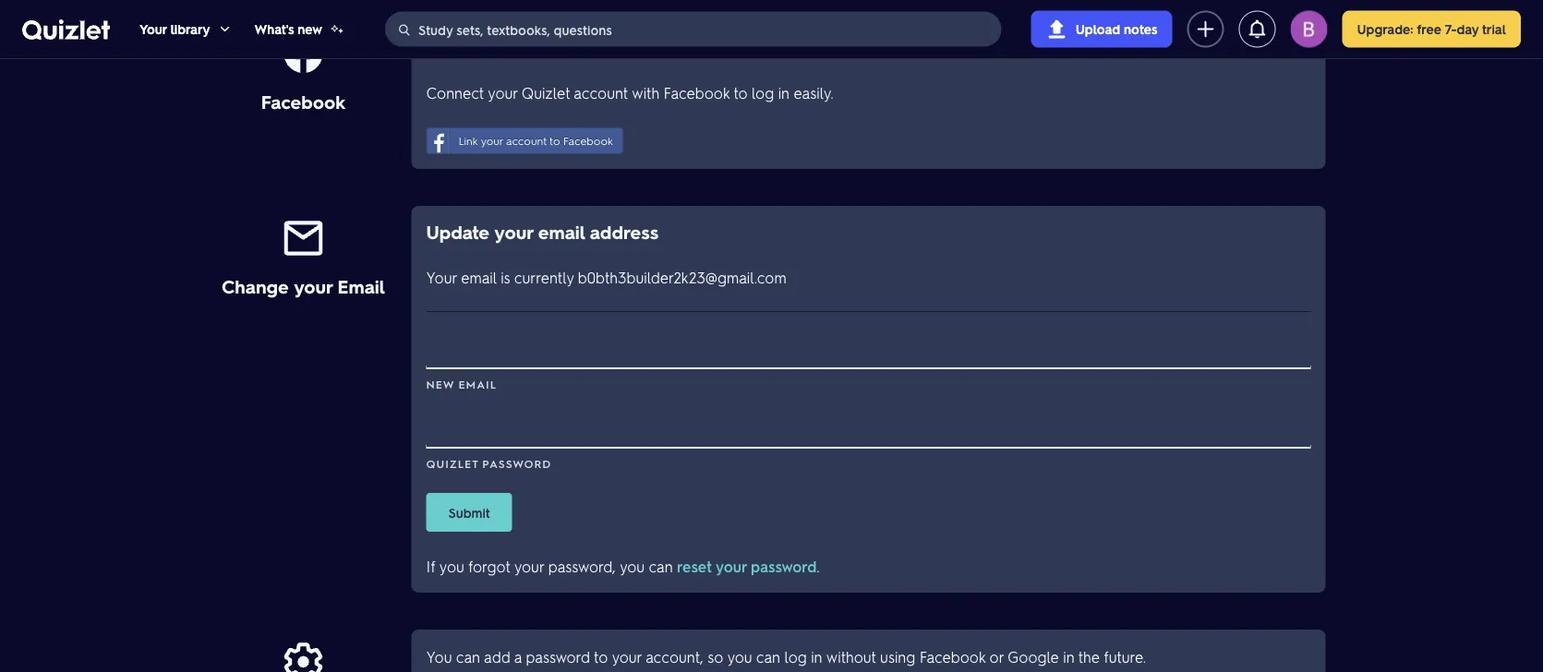 Task type: vqa. For each thing, say whether or not it's contained in the screenshot.
sound image
no



Task type: describe. For each thing, give the bounding box(es) containing it.
reset
[[677, 557, 712, 576]]

to inside link your account to facebook link
[[550, 133, 560, 147]]

1 horizontal spatial in
[[811, 647, 822, 666]]

you right so
[[727, 647, 752, 666]]

link
[[458, 133, 478, 147]]

search image
[[397, 23, 412, 37]]

new
[[426, 377, 454, 391]]

library
[[171, 21, 210, 37]]

your right change at top
[[294, 274, 333, 298]]

facebook down connect your quizlet account with facebook to log in easily.
[[563, 133, 613, 147]]

facebook?
[[527, 35, 621, 59]]

0 horizontal spatial can
[[456, 647, 480, 666]]

upgrade: free 7-day trial button
[[1342, 11, 1521, 48]]

connect
[[426, 83, 484, 102]]

address
[[590, 220, 659, 244]]

account,
[[646, 647, 703, 666]]

password
[[482, 456, 552, 471]]

your down on
[[488, 83, 518, 102]]

your right the reset
[[716, 557, 747, 576]]

so
[[708, 647, 723, 666]]

easily.
[[794, 83, 833, 102]]

google
[[1008, 647, 1059, 666]]

upgrade: free 7-day trial
[[1357, 21, 1506, 37]]

link your account to facebook link
[[426, 128, 623, 155]]

are you on facebook?
[[426, 35, 621, 59]]

upgrade:
[[1357, 21, 1413, 37]]

your right "forgot"
[[514, 557, 544, 576]]

sparkle image
[[330, 22, 344, 36]]

is
[[501, 267, 510, 287]]

1 vertical spatial account
[[506, 133, 547, 147]]

if
[[426, 557, 435, 576]]

1 horizontal spatial to
[[594, 647, 608, 666]]

if you forgot your password, you can reset your password .
[[426, 557, 820, 576]]

you right 'password,'
[[620, 557, 645, 576]]

update your email address
[[426, 220, 659, 244]]

new
[[298, 21, 322, 37]]

upload notes button
[[1031, 11, 1172, 48]]

forgot
[[468, 557, 510, 576]]

your for your library
[[139, 21, 167, 37]]

the
[[1078, 647, 1100, 666]]

submit button
[[426, 493, 512, 532]]

1 vertical spatial email
[[461, 267, 496, 287]]

your library button
[[139, 0, 232, 58]]

password,
[[548, 557, 616, 576]]

you right if
[[439, 557, 464, 576]]

new email
[[426, 377, 497, 391]]

1 horizontal spatial can
[[649, 557, 673, 576]]

0 horizontal spatial password
[[526, 647, 590, 666]]

1 quizlet image from the top
[[22, 18, 110, 40]]

0 horizontal spatial quizlet
[[426, 456, 478, 471]]

2 horizontal spatial in
[[1063, 647, 1074, 666]]

submit
[[448, 504, 490, 521]]

you can add a password to your account, so you can log in without using facebook or google in the future.
[[426, 647, 1146, 666]]

you
[[426, 647, 452, 666]]

your up is on the top of the page
[[494, 220, 533, 244]]



Task type: locate. For each thing, give the bounding box(es) containing it.
facebook left or
[[919, 647, 986, 666]]

b0bth3builder2k23@gmail.com
[[578, 267, 786, 287]]

1 horizontal spatial account
[[574, 83, 628, 102]]

password
[[751, 557, 817, 576], [526, 647, 590, 666]]

0 horizontal spatial log
[[752, 83, 774, 102]]

email
[[538, 220, 585, 244], [461, 267, 496, 287]]

you
[[462, 35, 495, 59], [439, 557, 464, 576], [620, 557, 645, 576], [727, 647, 752, 666]]

1 vertical spatial your
[[426, 267, 457, 287]]

None text field
[[426, 334, 1311, 364]]

with
[[632, 83, 659, 102]]

2 horizontal spatial can
[[756, 647, 780, 666]]

you left on
[[462, 35, 495, 59]]

1 horizontal spatial your
[[426, 267, 457, 287]]

your left account,
[[612, 647, 642, 666]]

email
[[338, 274, 385, 298], [458, 377, 497, 391]]

account
[[574, 83, 628, 102], [506, 133, 547, 147]]

2 vertical spatial to
[[594, 647, 608, 666]]

using
[[880, 647, 915, 666]]

0 vertical spatial log
[[752, 83, 774, 102]]

to down the search text box
[[734, 83, 747, 102]]

1 horizontal spatial email
[[458, 377, 497, 391]]

0 vertical spatial password
[[751, 557, 817, 576]]

or
[[990, 647, 1004, 666]]

trial
[[1482, 21, 1506, 37]]

reset your password link
[[677, 557, 817, 576]]

are
[[426, 35, 457, 59]]

link your account to facebook
[[458, 133, 613, 147]]

1 vertical spatial email
[[458, 377, 497, 391]]

your
[[139, 21, 167, 37], [426, 267, 457, 287]]

upload notes
[[1075, 21, 1157, 37]]

0 vertical spatial email
[[338, 274, 385, 298]]

None password field
[[426, 414, 1311, 443]]

0 horizontal spatial email
[[461, 267, 496, 287]]

your left library
[[139, 21, 167, 37]]

your
[[488, 83, 518, 102], [481, 133, 503, 147], [494, 220, 533, 244], [294, 274, 333, 298], [514, 557, 544, 576], [716, 557, 747, 576], [612, 647, 642, 666]]

facebook down what's new link
[[261, 89, 346, 113]]

email up currently
[[538, 220, 585, 244]]

bell image
[[1246, 18, 1268, 40]]

1 horizontal spatial password
[[751, 557, 817, 576]]

a
[[514, 647, 522, 666]]

log
[[752, 83, 774, 102], [784, 647, 807, 666]]

log left without at the bottom
[[784, 647, 807, 666]]

profile picture image
[[1290, 11, 1327, 48]]

facebook
[[664, 83, 730, 102], [261, 89, 346, 113], [563, 133, 613, 147], [919, 647, 986, 666]]

in left easily.
[[778, 83, 789, 102]]

your library
[[139, 21, 210, 37]]

can right so
[[756, 647, 780, 666]]

to left account,
[[594, 647, 608, 666]]

to
[[734, 83, 747, 102], [550, 133, 560, 147], [594, 647, 608, 666]]

what's new link
[[254, 0, 344, 58]]

notes
[[1124, 21, 1157, 37]]

day
[[1457, 21, 1479, 37]]

0 horizontal spatial your
[[139, 21, 167, 37]]

0 vertical spatial your
[[139, 21, 167, 37]]

1 vertical spatial quizlet
[[426, 456, 478, 471]]

caret down image
[[217, 22, 232, 36]]

Search field
[[386, 12, 1001, 47]]

1 vertical spatial password
[[526, 647, 590, 666]]

connect your quizlet account with facebook to log in easily.
[[426, 83, 833, 102]]

free
[[1417, 21, 1441, 37]]

future.
[[1104, 647, 1146, 666]]

0 horizontal spatial email
[[338, 274, 385, 298]]

quizlet up submit "button"
[[426, 456, 478, 471]]

what's
[[254, 21, 294, 37]]

your right link in the left top of the page
[[481, 133, 503, 147]]

can right you
[[456, 647, 480, 666]]

on
[[500, 35, 522, 59]]

can left the reset
[[649, 557, 673, 576]]

your down update
[[426, 267, 457, 287]]

0 vertical spatial quizlet
[[521, 83, 570, 102]]

your for your email is currently b0bth3builder2k23@gmail.com
[[426, 267, 457, 287]]

1 vertical spatial log
[[784, 647, 807, 666]]

upload
[[1075, 21, 1120, 37]]

quizlet password
[[426, 456, 552, 471]]

add
[[484, 647, 510, 666]]

account left with
[[574, 83, 628, 102]]

1 horizontal spatial log
[[784, 647, 807, 666]]

password right a
[[526, 647, 590, 666]]

Search text field
[[418, 12, 996, 47]]

2 quizlet image from the top
[[22, 19, 110, 40]]

change
[[222, 274, 289, 298]]

2 horizontal spatial to
[[734, 83, 747, 102]]

in
[[778, 83, 789, 102], [811, 647, 822, 666], [1063, 647, 1074, 666]]

can
[[649, 557, 673, 576], [456, 647, 480, 666], [756, 647, 780, 666]]

7-
[[1445, 21, 1457, 37]]

quizlet image
[[22, 18, 110, 40], [22, 19, 110, 40]]

in left the
[[1063, 647, 1074, 666]]

what's new
[[254, 21, 322, 37]]

None search field
[[385, 12, 1002, 47]]

0 vertical spatial to
[[734, 83, 747, 102]]

password right the reset
[[751, 557, 817, 576]]

email left is on the top of the page
[[461, 267, 496, 287]]

0 vertical spatial account
[[574, 83, 628, 102]]

your email is currently b0bth3builder2k23@gmail.com
[[426, 267, 786, 287]]

account right link in the left top of the page
[[506, 133, 547, 147]]

quizlet up link your account to facebook
[[521, 83, 570, 102]]

0 horizontal spatial to
[[550, 133, 560, 147]]

0 horizontal spatial account
[[506, 133, 547, 147]]

log left easily.
[[752, 83, 774, 102]]

without
[[826, 647, 876, 666]]

quizlet
[[521, 83, 570, 102], [426, 456, 478, 471]]

your inside button
[[139, 21, 167, 37]]

.
[[817, 557, 820, 576]]

currently
[[514, 267, 574, 287]]

upload image
[[1046, 18, 1068, 40]]

facebook right with
[[664, 83, 730, 102]]

0 vertical spatial email
[[538, 220, 585, 244]]

to right link in the left top of the page
[[550, 133, 560, 147]]

create image
[[1194, 18, 1217, 40]]

0 horizontal spatial in
[[778, 83, 789, 102]]

in left without at the bottom
[[811, 647, 822, 666]]

update
[[426, 220, 489, 244]]

1 vertical spatial to
[[550, 133, 560, 147]]

1 horizontal spatial quizlet
[[521, 83, 570, 102]]

1 horizontal spatial email
[[538, 220, 585, 244]]

change your email
[[222, 274, 385, 298]]



